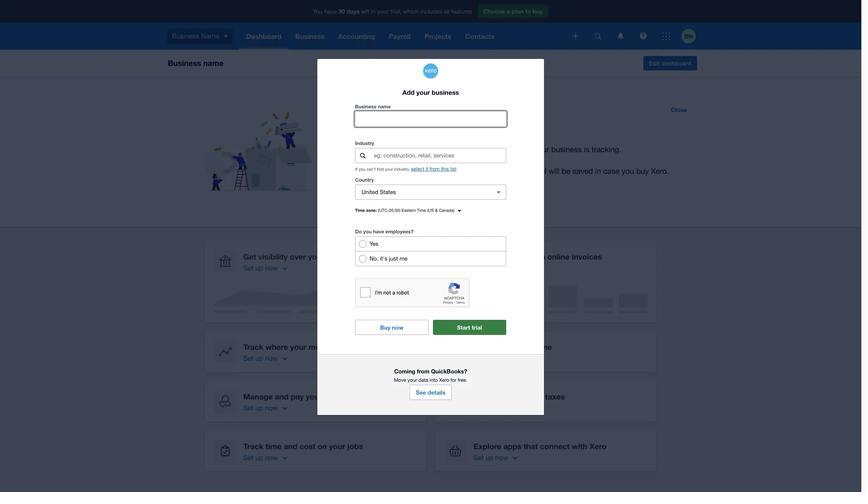 Task type: locate. For each thing, give the bounding box(es) containing it.
free.
[[458, 378, 468, 384]]

you right if
[[359, 167, 366, 172]]

you inside "if you can't find your industry, select it from this list"
[[359, 167, 366, 172]]

it's
[[380, 256, 388, 262]]

your right the add
[[417, 88, 430, 96]]

1 horizontal spatial from
[[430, 167, 440, 172]]

0 vertical spatial you
[[359, 167, 366, 172]]

no, it's just me
[[370, 256, 408, 262]]

time left (us at the top of the page
[[417, 208, 426, 213]]

1 vertical spatial your
[[385, 167, 393, 172]]

1 vertical spatial from
[[417, 368, 430, 375]]

for
[[451, 378, 457, 384]]

Country field
[[356, 185, 489, 200]]

see details button
[[410, 385, 452, 401]]

2 vertical spatial your
[[408, 378, 417, 384]]

your left "data"
[[408, 378, 417, 384]]

0 horizontal spatial from
[[417, 368, 430, 375]]

from
[[430, 167, 440, 172], [417, 368, 430, 375]]

1 horizontal spatial time
[[417, 208, 426, 213]]

employees?
[[386, 229, 414, 235]]

do you have employees?
[[355, 229, 414, 235]]

your inside "if you can't find your industry, select it from this list"
[[385, 167, 393, 172]]

from up "data"
[[417, 368, 430, 375]]

start
[[457, 325, 471, 331]]

time left the zone:
[[355, 208, 365, 213]]

you right "do"
[[363, 229, 372, 235]]

business name
[[355, 104, 391, 110]]

business
[[355, 104, 377, 110]]

0 horizontal spatial time
[[355, 208, 365, 213]]

me
[[400, 256, 408, 262]]

your
[[417, 88, 430, 96], [385, 167, 393, 172], [408, 378, 417, 384]]

from right it
[[430, 167, 440, 172]]

Business name field
[[356, 112, 506, 126]]

your inside coming from quickbooks? move your data into xero for free.
[[408, 378, 417, 384]]

it
[[426, 167, 429, 172]]

data
[[419, 378, 429, 384]]

business
[[432, 88, 459, 96]]

just
[[389, 256, 398, 262]]

yes
[[370, 241, 379, 247]]

clear image
[[492, 185, 507, 200]]

select
[[411, 167, 425, 172]]

1 vertical spatial you
[[363, 229, 372, 235]]

add
[[403, 88, 415, 96]]

time
[[355, 208, 365, 213], [417, 208, 426, 213]]

0 vertical spatial your
[[417, 88, 430, 96]]

move
[[394, 378, 406, 384]]

coming from quickbooks? move your data into xero for free.
[[394, 368, 468, 384]]

start trial
[[457, 325, 483, 331]]

you
[[359, 167, 366, 172], [363, 229, 372, 235]]

search icon image
[[360, 153, 366, 159]]

buy now button
[[355, 320, 429, 336]]

your right find
[[385, 167, 393, 172]]

time inside time zone: (utc-05:00) eastern time (us & canada)
[[417, 208, 426, 213]]

zone:
[[366, 208, 377, 213]]

your for can't
[[385, 167, 393, 172]]

list
[[451, 167, 457, 172]]



Task type: describe. For each thing, give the bounding box(es) containing it.
find
[[377, 167, 384, 172]]

details
[[428, 390, 446, 396]]

buy
[[380, 325, 391, 331]]

do you have employees? group
[[355, 237, 507, 267]]

can't
[[367, 167, 376, 172]]

your for quickbooks?
[[408, 378, 417, 384]]

buy now
[[380, 325, 404, 331]]

no,
[[370, 256, 379, 262]]

from inside coming from quickbooks? move your data into xero for free.
[[417, 368, 430, 375]]

if
[[355, 167, 358, 172]]

do
[[355, 229, 362, 235]]

(us
[[428, 208, 434, 213]]

you for have
[[363, 229, 372, 235]]

coming
[[395, 368, 416, 375]]

(utc-
[[378, 208, 389, 213]]

have
[[373, 229, 384, 235]]

you for can't
[[359, 167, 366, 172]]

now
[[392, 325, 404, 331]]

industry,
[[395, 167, 410, 172]]

into
[[430, 378, 438, 384]]

select it from this list button
[[411, 167, 457, 172]]

country
[[355, 177, 374, 183]]

canada)
[[439, 208, 455, 213]]

xero
[[439, 378, 450, 384]]

time zone: (utc-05:00) eastern time (us & canada)
[[355, 208, 455, 213]]

this
[[441, 167, 449, 172]]

0 vertical spatial from
[[430, 167, 440, 172]]

if you can't find your industry, select it from this list
[[355, 167, 457, 172]]

xero image
[[423, 63, 439, 79]]

add your business
[[403, 88, 459, 96]]

start trial button
[[433, 320, 507, 336]]

05:00)
[[389, 208, 401, 213]]

eastern
[[402, 208, 416, 213]]

name
[[378, 104, 391, 110]]

Industry field
[[374, 149, 506, 163]]

industry
[[355, 140, 375, 146]]

&
[[435, 208, 438, 213]]

trial
[[472, 325, 483, 331]]

quickbooks?
[[431, 368, 468, 375]]

see
[[416, 390, 426, 396]]

see details
[[416, 390, 446, 396]]



Task type: vqa. For each thing, say whether or not it's contained in the screenshot.
'Account Transactions' Link
no



